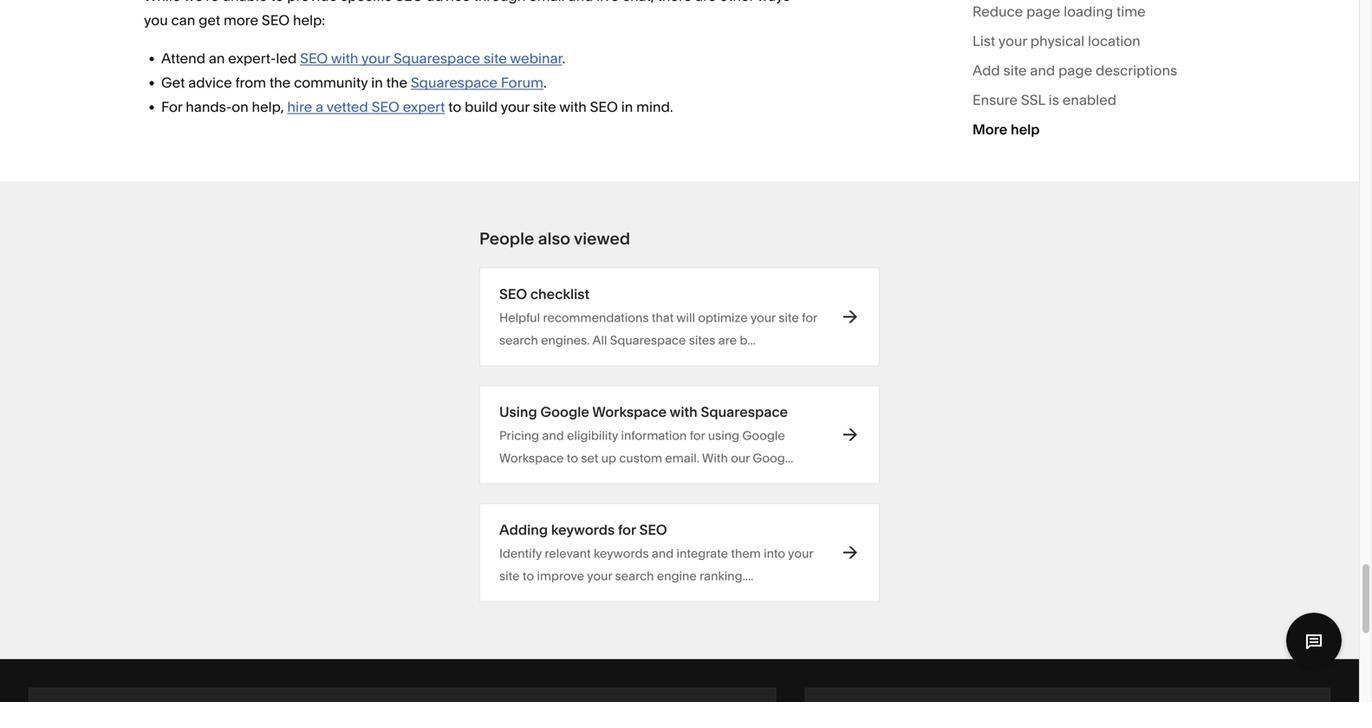Task type: vqa. For each thing, say whether or not it's contained in the screenshot.
. to the top
yes



Task type: locate. For each thing, give the bounding box(es) containing it.
for down "custom"
[[618, 521, 636, 538]]

search
[[499, 333, 538, 348], [615, 569, 654, 583]]

for inside adding keywords for seo identify relevant keywords and integrate them into your site to improve your search engine ranking....
[[618, 521, 636, 538]]

with up the community
[[331, 50, 358, 67]]

0 horizontal spatial the
[[269, 74, 291, 91]]

sites
[[689, 333, 715, 348]]

page up enabled
[[1058, 62, 1092, 79]]

add site and page descriptions link
[[972, 58, 1177, 88]]

0 vertical spatial are
[[695, 0, 716, 4]]

google up goog...
[[742, 428, 785, 443]]

more help
[[972, 121, 1040, 138]]

to right unable
[[271, 0, 284, 4]]

0 vertical spatial for
[[802, 310, 817, 325]]

with down the webinar
[[559, 98, 587, 115]]

viewed
[[574, 228, 630, 249]]

your right improve
[[587, 569, 612, 583]]

attend
[[161, 50, 205, 67]]

seo with your squarespace site webinar link
[[300, 50, 562, 67]]

site inside the seo checklist helpful recommendations that will optimize your site for search engines. all squarespace sites are b...
[[779, 310, 799, 325]]

advice up the hands-
[[188, 74, 232, 91]]

site
[[484, 50, 507, 67], [1003, 62, 1027, 79], [533, 98, 556, 115], [779, 310, 799, 325], [499, 569, 520, 583]]

. down email
[[562, 50, 565, 67]]

with up 'information'
[[670, 403, 697, 420]]

1 horizontal spatial for
[[690, 428, 705, 443]]

1 horizontal spatial are
[[718, 333, 737, 348]]

0 vertical spatial in
[[371, 74, 383, 91]]

page inside reduce page loading time link
[[1026, 3, 1060, 20]]

to down identify
[[523, 569, 534, 583]]

you
[[144, 12, 168, 29]]

google
[[540, 403, 589, 420], [742, 428, 785, 443]]

1 horizontal spatial with
[[559, 98, 587, 115]]

0 horizontal spatial .
[[543, 74, 547, 91]]

reduce
[[972, 3, 1023, 20]]

with inside using google workspace with squarespace pricing and eligibility information for using google workspace to set up custom email. with our goog...
[[670, 403, 697, 420]]

in up hire a vetted seo expert link
[[371, 74, 383, 91]]

are left b...
[[718, 333, 737, 348]]

0 horizontal spatial workspace
[[499, 451, 564, 465]]

1 vertical spatial google
[[742, 428, 785, 443]]

using
[[708, 428, 739, 443]]

the up expert
[[386, 74, 407, 91]]

google up eligibility at the bottom of page
[[540, 403, 589, 420]]

1 vertical spatial with
[[559, 98, 587, 115]]

seo right the vetted at the top left
[[371, 98, 399, 115]]

help:
[[293, 12, 325, 29]]

1 vertical spatial keywords
[[594, 546, 649, 561]]

1 horizontal spatial workspace
[[592, 403, 667, 420]]

to inside using google workspace with squarespace pricing and eligibility information for using google workspace to set up custom email. with our goog...
[[567, 451, 578, 465]]

site right optimize
[[779, 310, 799, 325]]

mind.
[[636, 98, 673, 115]]

to left "set"
[[567, 451, 578, 465]]

1 vertical spatial .
[[543, 74, 547, 91]]

build
[[465, 98, 498, 115]]

page up list your physical location
[[1026, 3, 1060, 20]]

ensure
[[972, 91, 1018, 108]]

1 horizontal spatial google
[[742, 428, 785, 443]]

2 horizontal spatial for
[[802, 310, 817, 325]]

there
[[657, 0, 692, 4]]

is
[[1049, 91, 1059, 108]]

keywords right the relevant
[[594, 546, 649, 561]]

your
[[998, 32, 1027, 49], [361, 50, 390, 67], [501, 98, 529, 115], [750, 310, 776, 325], [788, 546, 813, 561], [587, 569, 612, 583]]

are
[[695, 0, 716, 4], [718, 333, 737, 348]]

2 vertical spatial for
[[618, 521, 636, 538]]

recommendations
[[543, 310, 649, 325]]

for inside the seo checklist helpful recommendations that will optimize your site for search engines. all squarespace sites are b...
[[802, 310, 817, 325]]

in left mind. on the top
[[621, 98, 633, 115]]

and right pricing
[[542, 428, 564, 443]]

page
[[1026, 3, 1060, 20], [1058, 62, 1092, 79]]

hire a vetted seo expert link
[[287, 98, 445, 115]]

information
[[621, 428, 687, 443]]

hands-
[[186, 98, 232, 115]]

an
[[209, 50, 225, 67]]

your down forum
[[501, 98, 529, 115]]

to inside attend an expert-led seo with your squarespace site webinar . get advice from the community in the squarespace forum . for hands-on help, hire a vetted seo expert to build your site with seo in mind.
[[448, 98, 461, 115]]

reduce page loading time
[[972, 3, 1146, 20]]

advice left through
[[427, 0, 470, 4]]

set
[[581, 451, 598, 465]]

seo right led
[[300, 50, 328, 67]]

to left build
[[448, 98, 461, 115]]

0 vertical spatial search
[[499, 333, 538, 348]]

email.
[[665, 451, 699, 465]]

0 vertical spatial .
[[562, 50, 565, 67]]

search left engine
[[615, 569, 654, 583]]

for right optimize
[[802, 310, 817, 325]]

0 vertical spatial with
[[331, 50, 358, 67]]

0 horizontal spatial search
[[499, 333, 538, 348]]

and left live
[[568, 0, 593, 4]]

1 vertical spatial are
[[718, 333, 737, 348]]

the
[[269, 74, 291, 91], [386, 74, 407, 91]]

relevant
[[545, 546, 591, 561]]

1 horizontal spatial the
[[386, 74, 407, 91]]

ensure ssl is enabled link
[[972, 88, 1116, 117]]

1 vertical spatial page
[[1058, 62, 1092, 79]]

get
[[199, 12, 220, 29]]

also
[[538, 228, 570, 249]]

1 the from the left
[[269, 74, 291, 91]]

2 vertical spatial with
[[670, 403, 697, 420]]

for left using
[[690, 428, 705, 443]]

eligibility
[[567, 428, 618, 443]]

0 horizontal spatial for
[[618, 521, 636, 538]]

1 vertical spatial advice
[[188, 74, 232, 91]]

integrate
[[677, 546, 728, 561]]

workspace up 'information'
[[592, 403, 667, 420]]

1 horizontal spatial search
[[615, 569, 654, 583]]

0 horizontal spatial are
[[695, 0, 716, 4]]

seo left help:
[[262, 12, 290, 29]]

seo up helpful
[[499, 286, 527, 302]]

to
[[271, 0, 284, 4], [448, 98, 461, 115], [567, 451, 578, 465], [523, 569, 534, 583]]

0 horizontal spatial advice
[[188, 74, 232, 91]]

site down identify
[[499, 569, 520, 583]]

keywords up the relevant
[[551, 521, 615, 538]]

for for that
[[802, 310, 817, 325]]

engines.
[[541, 333, 590, 348]]

advice inside while we're unable to provide specific seo advice through email and live chat, there are other ways you can get more seo help:
[[427, 0, 470, 4]]

2 horizontal spatial with
[[670, 403, 697, 420]]

our
[[731, 451, 750, 465]]

reduce page loading time link
[[972, 0, 1146, 29]]

. down the webinar
[[543, 74, 547, 91]]

1 horizontal spatial .
[[562, 50, 565, 67]]

the down led
[[269, 74, 291, 91]]

seo left mind. on the top
[[590, 98, 618, 115]]

and
[[568, 0, 593, 4], [1030, 62, 1055, 79], [542, 428, 564, 443], [652, 546, 674, 561]]

more help link
[[972, 117, 1040, 147]]

your up b...
[[750, 310, 776, 325]]

squarespace up using
[[701, 403, 788, 420]]

site right add
[[1003, 62, 1027, 79]]

we're
[[184, 0, 219, 4]]

help
[[1011, 121, 1040, 138]]

and up engine
[[652, 546, 674, 561]]

squarespace inside using google workspace with squarespace pricing and eligibility information for using google workspace to set up custom email. with our goog...
[[701, 403, 788, 420]]

are left other
[[695, 0, 716, 4]]

chat,
[[622, 0, 654, 4]]

0 vertical spatial advice
[[427, 0, 470, 4]]

0 vertical spatial page
[[1026, 3, 1060, 20]]

your inside the seo checklist helpful recommendations that will optimize your site for search engines. all squarespace sites are b...
[[750, 310, 776, 325]]

1 vertical spatial in
[[621, 98, 633, 115]]

and up "ensure ssl is enabled"
[[1030, 62, 1055, 79]]

0 vertical spatial google
[[540, 403, 589, 420]]

and inside while we're unable to provide specific seo advice through email and live chat, there are other ways you can get more seo help:
[[568, 0, 593, 4]]

1 vertical spatial workspace
[[499, 451, 564, 465]]

for inside using google workspace with squarespace pricing and eligibility information for using google workspace to set up custom email. with our goog...
[[690, 428, 705, 443]]

more
[[224, 12, 258, 29]]

workspace down pricing
[[499, 451, 564, 465]]

are inside the seo checklist helpful recommendations that will optimize your site for search engines. all squarespace sites are b...
[[718, 333, 737, 348]]

squarespace down that at the left of page
[[610, 333, 686, 348]]

1 horizontal spatial advice
[[427, 0, 470, 4]]

seo up engine
[[639, 521, 667, 538]]

0 horizontal spatial with
[[331, 50, 358, 67]]

search down helpful
[[499, 333, 538, 348]]

webinar
[[510, 50, 562, 67]]

0 horizontal spatial in
[[371, 74, 383, 91]]

.
[[562, 50, 565, 67], [543, 74, 547, 91]]

1 vertical spatial for
[[690, 428, 705, 443]]

more
[[972, 121, 1007, 138]]

vetted
[[326, 98, 368, 115]]

1 vertical spatial search
[[615, 569, 654, 583]]

with
[[331, 50, 358, 67], [559, 98, 587, 115], [670, 403, 697, 420]]

keywords
[[551, 521, 615, 538], [594, 546, 649, 561]]



Task type: describe. For each thing, give the bounding box(es) containing it.
add
[[972, 62, 1000, 79]]

and inside using google workspace with squarespace pricing and eligibility information for using google workspace to set up custom email. with our goog...
[[542, 428, 564, 443]]

time
[[1116, 3, 1146, 20]]

custom
[[619, 451, 662, 465]]

location
[[1088, 32, 1140, 49]]

loading
[[1064, 3, 1113, 20]]

get
[[161, 74, 185, 91]]

goog...
[[753, 451, 793, 465]]

helpful
[[499, 310, 540, 325]]

can
[[171, 12, 195, 29]]

your up hire a vetted seo expert link
[[361, 50, 390, 67]]

improve
[[537, 569, 584, 583]]

people
[[479, 228, 534, 249]]

optimize
[[698, 310, 748, 325]]

into
[[764, 546, 785, 561]]

search inside the seo checklist helpful recommendations that will optimize your site for search engines. all squarespace sites are b...
[[499, 333, 538, 348]]

list your physical location link
[[972, 29, 1140, 58]]

while we're unable to provide specific seo advice through email and live chat, there are other ways you can get more seo help:
[[144, 0, 790, 29]]

physical
[[1030, 32, 1084, 49]]

unable
[[222, 0, 267, 4]]

forum
[[501, 74, 543, 91]]

seo right specific
[[395, 0, 423, 4]]

for for squarespace
[[690, 428, 705, 443]]

specific
[[341, 0, 392, 4]]

them
[[731, 546, 761, 561]]

list your physical location
[[972, 32, 1140, 49]]

adding keywords for seo identify relevant keywords and integrate them into your site to improve your search engine ranking....
[[499, 521, 813, 583]]

seo inside the seo checklist helpful recommendations that will optimize your site for search engines. all squarespace sites are b...
[[499, 286, 527, 302]]

your right into at the right bottom
[[788, 546, 813, 561]]

expert-
[[228, 50, 276, 67]]

email
[[529, 0, 565, 4]]

b...
[[740, 333, 756, 348]]

a
[[316, 98, 323, 115]]

squarespace forum link
[[411, 74, 543, 91]]

add site and page descriptions
[[972, 62, 1177, 79]]

adding
[[499, 521, 548, 538]]

site up the 'squarespace forum' link
[[484, 50, 507, 67]]

advice inside attend an expert-led seo with your squarespace site webinar . get advice from the community in the squarespace forum . for hands-on help, hire a vetted seo expert to build your site with seo in mind.
[[188, 74, 232, 91]]

seo checklist helpful recommendations that will optimize your site for search engines. all squarespace sites are b...
[[499, 286, 817, 348]]

identify
[[499, 546, 542, 561]]

help,
[[252, 98, 284, 115]]

to inside adding keywords for seo identify relevant keywords and integrate them into your site to improve your search engine ranking....
[[523, 569, 534, 583]]

expert
[[403, 98, 445, 115]]

community
[[294, 74, 368, 91]]

ssl
[[1021, 91, 1045, 108]]

your right list
[[998, 32, 1027, 49]]

0 horizontal spatial google
[[540, 403, 589, 420]]

attend an expert-led seo with your squarespace site webinar . get advice from the community in the squarespace forum . for hands-on help, hire a vetted seo expert to build your site with seo in mind.
[[161, 50, 673, 115]]

people also viewed
[[479, 228, 630, 249]]

ways
[[757, 0, 790, 4]]

hire
[[287, 98, 312, 115]]

led
[[276, 50, 297, 67]]

on
[[232, 98, 248, 115]]

0 vertical spatial workspace
[[592, 403, 667, 420]]

with
[[702, 451, 728, 465]]

using google workspace with squarespace pricing and eligibility information for using google workspace to set up custom email. with our goog...
[[499, 403, 793, 465]]

are inside while we're unable to provide specific seo advice through email and live chat, there are other ways you can get more seo help:
[[695, 0, 716, 4]]

from
[[235, 74, 266, 91]]

descriptions
[[1096, 62, 1177, 79]]

ranking....
[[700, 569, 753, 583]]

squarespace up the 'squarespace forum' link
[[393, 50, 480, 67]]

squarespace inside the seo checklist helpful recommendations that will optimize your site for search engines. all squarespace sites are b...
[[610, 333, 686, 348]]

through
[[474, 0, 525, 4]]

all
[[592, 333, 607, 348]]

site inside adding keywords for seo identify relevant keywords and integrate them into your site to improve your search engine ranking....
[[499, 569, 520, 583]]

0 vertical spatial keywords
[[551, 521, 615, 538]]

1 horizontal spatial in
[[621, 98, 633, 115]]

page inside add site and page descriptions link
[[1058, 62, 1092, 79]]

squarespace down seo with your squarespace site webinar link
[[411, 74, 498, 91]]

search inside adding keywords for seo identify relevant keywords and integrate them into your site to improve your search engine ranking....
[[615, 569, 654, 583]]

using
[[499, 403, 537, 420]]

pricing
[[499, 428, 539, 443]]

site down forum
[[533, 98, 556, 115]]

and inside adding keywords for seo identify relevant keywords and integrate them into your site to improve your search engine ranking....
[[652, 546, 674, 561]]

that
[[652, 310, 674, 325]]

to inside while we're unable to provide specific seo advice through email and live chat, there are other ways you can get more seo help:
[[271, 0, 284, 4]]

ensure ssl is enabled
[[972, 91, 1116, 108]]

engine
[[657, 569, 697, 583]]

2 the from the left
[[386, 74, 407, 91]]

up
[[601, 451, 616, 465]]

for
[[161, 98, 182, 115]]

live
[[597, 0, 619, 4]]

other
[[720, 0, 754, 4]]

enabled
[[1062, 91, 1116, 108]]

seo inside adding keywords for seo identify relevant keywords and integrate them into your site to improve your search engine ranking....
[[639, 521, 667, 538]]

will
[[676, 310, 695, 325]]

provide
[[287, 0, 337, 4]]

while
[[144, 0, 181, 4]]

list
[[972, 32, 995, 49]]



